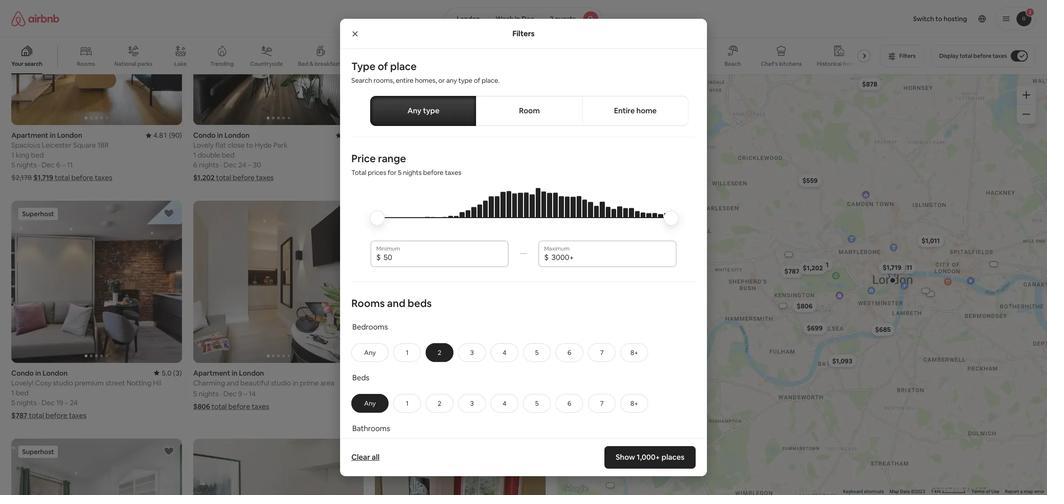 Task type: locate. For each thing, give the bounding box(es) containing it.
london inside condo in london lovely flat close to hyde park 1 double bed 6 nights · dec 24 – 30 $1,202 total before taxes
[[225, 131, 250, 140]]

total inside button
[[960, 52, 973, 60]]

nights
[[17, 161, 37, 169], [199, 161, 219, 169], [381, 161, 401, 169], [403, 168, 422, 177], [199, 389, 219, 398], [17, 398, 37, 407], [381, 398, 401, 407]]

0 vertical spatial 5.0
[[344, 131, 354, 140]]

add to wishlist: apartment in london image
[[163, 446, 174, 457], [345, 446, 356, 457]]

a
[[1021, 489, 1023, 495]]

total down 11
[[55, 173, 70, 182]]

5.0 (7)
[[344, 131, 364, 140]]

1 horizontal spatial rooms
[[352, 297, 385, 310]]

0 vertical spatial 2
[[550, 15, 554, 23]]

0 horizontal spatial rooms
[[77, 60, 95, 68]]

historical homes
[[817, 60, 862, 68]]

1 vertical spatial type
[[423, 106, 440, 116]]

$878 inside $878 $685
[[862, 80, 878, 88]]

total down cosy
[[29, 411, 44, 420]]

your
[[11, 60, 23, 68]]

london for condo in london lovely flat close to hyde park 1 double bed 6 nights · dec 24 – 30 $1,202 total before taxes
[[225, 131, 250, 140]]

1 vertical spatial 8+
[[631, 399, 638, 408]]

dec up filters
[[522, 15, 534, 23]]

1 7 from the top
[[600, 349, 604, 357]]

add to wishlist: home in london image
[[527, 208, 538, 219]]

and up 9
[[227, 379, 239, 388]]

1 inside condo in london lovely! cosy studio premium street notting hil 1 bed 5 nights · dec 19 – 24 $787 total before taxes
[[11, 389, 14, 397]]

0 vertical spatial 5 button
[[523, 343, 551, 362]]

dec down quiet at the top left of page
[[405, 161, 419, 169]]

5.0
[[344, 131, 354, 140], [162, 369, 172, 378]]

taxes inside condo in london lovely! cosy studio premium street notting hil 1 bed 5 nights · dec 19 – 24 $787 total before taxes
[[69, 411, 86, 420]]

total
[[352, 168, 367, 177]]

week in dec
[[496, 15, 534, 23]]

0 horizontal spatial flat
[[215, 141, 226, 150]]

london up quiet at the top left of page
[[403, 131, 429, 140]]

5 inside apartment in london charming and beautiful studio in prime area 5 nights · dec 9 – 14 $806 total before taxes
[[193, 389, 197, 398]]

6
[[56, 161, 60, 169], [193, 161, 197, 169], [568, 349, 572, 357], [568, 399, 572, 408]]

dec down close
[[224, 161, 237, 169]]

any up room in london
[[408, 106, 422, 116]]

type
[[352, 60, 376, 73]]

1 horizontal spatial condo
[[193, 131, 216, 140]]

flat right quiet at the top left of page
[[416, 151, 427, 160]]

$1,131
[[811, 261, 829, 269]]

0 vertical spatial 8+ button
[[621, 343, 648, 362]]

8+ button for bedrooms
[[621, 343, 648, 362]]

5 button for bedrooms
[[523, 343, 551, 362]]

dec down the leicester
[[41, 161, 55, 169]]

entire
[[396, 76, 414, 85]]

any
[[408, 106, 422, 116], [364, 349, 376, 357], [364, 399, 376, 408]]

0 vertical spatial 8+ element
[[631, 349, 638, 357]]

1 horizontal spatial $1,719
[[883, 263, 902, 272]]

any down '1 bed'
[[364, 399, 376, 408]]

1 vertical spatial and
[[227, 379, 239, 388]]

5 inside the whole quiet flat in the middle of covent garden 5 nights · dec 10 – 15 $1,311 total before taxes
[[375, 161, 379, 169]]

2 1 button from the top
[[393, 394, 421, 413]]

countryside
[[250, 60, 283, 68]]

2 inside 2 guests button
[[550, 15, 554, 23]]

bed
[[31, 151, 44, 160], [222, 151, 235, 160], [16, 389, 29, 397], [380, 389, 393, 397]]

2 10 from the top
[[420, 398, 427, 407]]

room up the whole
[[375, 131, 395, 140]]

condo in london lovely flat close to hyde park 1 double bed 6 nights · dec 24 – 30 $1,202 total before taxes
[[193, 131, 288, 182]]

2 button
[[426, 343, 454, 362], [426, 394, 454, 413]]

8+ for beds
[[631, 399, 638, 408]]

2 $ from the left
[[544, 253, 549, 263]]

2 8+ element from the top
[[631, 399, 638, 408]]

0 vertical spatial 2 button
[[426, 343, 454, 362]]

places
[[662, 453, 685, 463]]

2 studio from the left
[[271, 379, 291, 388]]

24 left the 30
[[238, 161, 246, 169]]

1 10 from the top
[[420, 161, 427, 169]]

in inside apartment in london spacious leicester square 1br 1 king bed 5 nights · dec 6 – 11 $2,178 $1,719 total before taxes
[[50, 131, 56, 140]]

before down dec 10 – 15
[[410, 411, 432, 420]]

$1,202
[[193, 173, 215, 182], [803, 264, 823, 272]]

1 vertical spatial 4 button
[[491, 394, 519, 413]]

0 vertical spatial $878
[[862, 80, 878, 88]]

1 horizontal spatial add to wishlist: apartment in london image
[[345, 446, 356, 457]]

nights inside the whole quiet flat in the middle of covent garden 5 nights · dec 10 – 15 $1,311 total before taxes
[[381, 161, 401, 169]]

1 vertical spatial 6 button
[[556, 394, 584, 413]]

15 inside the whole quiet flat in the middle of covent garden 5 nights · dec 10 – 15 $1,311 total before taxes
[[434, 161, 441, 169]]

1 button for beds
[[393, 394, 421, 413]]

square
[[73, 141, 96, 150]]

$787
[[785, 267, 800, 276], [11, 411, 27, 420]]

taxes inside button
[[993, 52, 1008, 60]]

2 8+ button from the top
[[621, 394, 648, 413]]

map
[[890, 489, 899, 495]]

before down quiet at the top left of page
[[413, 173, 434, 182]]

london up cosy
[[43, 369, 68, 378]]

1 vertical spatial 7 button
[[588, 394, 616, 413]]

· inside the whole quiet flat in the middle of covent garden 5 nights · dec 10 – 15 $1,311 total before taxes
[[402, 161, 404, 169]]

rooms for rooms
[[77, 60, 95, 68]]

any button up bathrooms
[[352, 394, 389, 413]]

before right display
[[974, 52, 992, 60]]

8+ element for beds
[[631, 399, 638, 408]]

studio right "beautiful"
[[271, 379, 291, 388]]

2 7 button from the top
[[588, 394, 616, 413]]

apartment inside apartment in london spacious leicester square 1br 1 king bed 5 nights · dec 6 – 11 $2,178 $1,719 total before taxes
[[11, 131, 48, 140]]

tab list containing any type
[[370, 96, 689, 126]]

nights down double
[[199, 161, 219, 169]]

before down 9
[[228, 402, 250, 411]]

3 button
[[458, 343, 486, 362], [458, 394, 486, 413]]

week in dec button
[[488, 8, 542, 30]]

$806
[[797, 302, 813, 310], [193, 402, 210, 411]]

$806 up $699 in the bottom right of the page
[[797, 302, 813, 310]]

or
[[439, 76, 445, 85]]

most stays cost more than $750 per night. image
[[378, 188, 669, 243]]

display
[[940, 52, 959, 60]]

1 vertical spatial 2
[[438, 349, 442, 357]]

5.0 out of 5 average rating,  3 reviews image
[[154, 369, 182, 378]]

1 vertical spatial $1,311
[[894, 263, 913, 272]]

0 vertical spatial $1,311
[[375, 173, 394, 182]]

nights down lovely!
[[17, 398, 37, 407]]

1 $ from the left
[[376, 253, 381, 263]]

of right middle
[[472, 151, 479, 160]]

any button up new
[[352, 343, 389, 362]]

condo inside condo in london lovely flat close to hyde park 1 double bed 6 nights · dec 24 – 30 $1,202 total before taxes
[[193, 131, 216, 140]]

5 button
[[523, 343, 551, 362], [523, 394, 551, 413]]

$787 inside button
[[785, 267, 800, 276]]

1 vertical spatial $1,719
[[883, 263, 902, 272]]

london inside apartment in london spacious leicester square 1br 1 king bed 5 nights · dec 6 – 11 $2,178 $1,719 total before taxes
[[57, 131, 82, 140]]

and left 'beds'
[[387, 297, 406, 310]]

1 horizontal spatial $
[[544, 253, 549, 263]]

0 horizontal spatial $1,311
[[375, 173, 394, 182]]

$787 inside condo in london lovely! cosy studio premium street notting hil 1 bed 5 nights · dec 19 – 24 $787 total before taxes
[[11, 411, 27, 420]]

1 horizontal spatial $787
[[785, 267, 800, 276]]

nights inside price range total prices for 5 nights before taxes
[[403, 168, 422, 177]]

nights down quiet at the top left of page
[[403, 168, 422, 177]]

quiet
[[398, 151, 415, 160]]

1 vertical spatial $878
[[375, 411, 392, 420]]

homes,
[[415, 76, 437, 85]]

0 vertical spatial $806
[[797, 302, 813, 310]]

2 4 button from the top
[[491, 394, 519, 413]]

king
[[16, 151, 29, 160]]

1 button
[[393, 343, 421, 362], [393, 394, 421, 413]]

None search field
[[445, 8, 602, 30]]

0 horizontal spatial $ text field
[[384, 253, 503, 263]]

5 inside condo in london lovely! cosy studio premium street notting hil 1 bed 5 nights · dec 19 – 24 $787 total before taxes
[[11, 398, 15, 407]]

rooms inside filters dialog
[[352, 297, 385, 310]]

$1,719 button
[[879, 261, 906, 274]]

1 vertical spatial $787
[[11, 411, 27, 420]]

taxes inside apartment in london spacious leicester square 1br 1 king bed 5 nights · dec 6 – 11 $2,178 $1,719 total before taxes
[[95, 173, 112, 182]]

·
[[38, 161, 40, 169], [220, 161, 222, 169], [402, 161, 404, 169], [220, 389, 222, 398], [38, 398, 40, 407]]

1 15 from the top
[[434, 161, 441, 169]]

before inside button
[[974, 52, 992, 60]]

30
[[253, 161, 261, 169]]

10 right the range
[[420, 161, 427, 169]]

apartment for spacious
[[11, 131, 48, 140]]

0 vertical spatial 15
[[434, 161, 441, 169]]

15 up '$878 total before taxes'
[[434, 398, 441, 407]]

0 vertical spatial 7
[[600, 349, 604, 357]]

apartment up spacious
[[11, 131, 48, 140]]

1 vertical spatial 8+ button
[[621, 394, 648, 413]]

total down double
[[216, 173, 231, 182]]

2 15 from the top
[[434, 398, 441, 407]]

google image
[[560, 483, 591, 496]]

any inside any type button
[[408, 106, 422, 116]]

any
[[446, 76, 457, 85]]

before down the 30
[[233, 173, 255, 182]]

1 vertical spatial 1 button
[[393, 394, 421, 413]]

nights down the whole
[[381, 161, 401, 169]]

1 4 from the top
[[503, 349, 507, 357]]

total inside apartment in london spacious leicester square 1br 1 king bed 5 nights · dec 6 – 11 $2,178 $1,719 total before taxes
[[55, 173, 70, 182]]

1 vertical spatial room
[[375, 131, 395, 140]]

condo inside condo in london lovely! cosy studio premium street notting hil 1 bed 5 nights · dec 19 – 24 $787 total before taxes
[[11, 369, 34, 378]]

4.96 out of 5 average rating,  57 reviews image
[[510, 131, 546, 140]]

1 horizontal spatial $1,311
[[894, 263, 913, 272]]

apartment up charming
[[193, 369, 230, 378]]

total down charming
[[212, 402, 227, 411]]

before inside apartment in london spacious leicester square 1br 1 king bed 5 nights · dec 6 – 11 $2,178 $1,719 total before taxes
[[71, 173, 93, 182]]

2 3 button from the top
[[458, 394, 486, 413]]

dec inside condo in london lovely flat close to hyde park 1 double bed 6 nights · dec 24 – 30 $1,202 total before taxes
[[224, 161, 237, 169]]

group containing national parks
[[0, 38, 875, 74]]

london for room in london
[[403, 131, 429, 140]]

1 vertical spatial 24
[[70, 398, 78, 407]]

and inside filters dialog
[[387, 297, 406, 310]]

in for condo in london lovely flat close to hyde park 1 double bed 6 nights · dec 24 – 30 $1,202 total before taxes
[[217, 131, 223, 140]]

1 8+ from the top
[[631, 349, 638, 357]]

7 button for beds
[[588, 394, 616, 413]]

map data ©2023
[[890, 489, 926, 495]]

0 vertical spatial 8+
[[631, 349, 638, 357]]

0 vertical spatial 4
[[503, 349, 507, 357]]

room in london
[[375, 131, 429, 140]]

15 down the
[[434, 161, 441, 169]]

9
[[238, 389, 242, 398]]

any element down '1 bed'
[[361, 399, 379, 408]]

1 6 button from the top
[[556, 343, 584, 362]]

1 vertical spatial 5 button
[[523, 394, 551, 413]]

room up 4.96 (57)
[[519, 106, 540, 116]]

0 horizontal spatial type
[[423, 106, 440, 116]]

bed up the 5 nights
[[380, 389, 393, 397]]

2 7 from the top
[[600, 399, 604, 408]]

any element
[[361, 349, 379, 357], [361, 399, 379, 408]]

0 vertical spatial any button
[[352, 343, 389, 362]]

– inside the whole quiet flat in the middle of covent garden 5 nights · dec 10 – 15 $1,311 total before taxes
[[429, 161, 432, 169]]

2 8+ from the top
[[631, 399, 638, 408]]

2 4 from the top
[[503, 399, 507, 408]]

bed right 'king'
[[31, 151, 44, 160]]

studio right cosy
[[53, 379, 73, 388]]

apartment inside apartment in london charming and beautiful studio in prime area 5 nights · dec 9 – 14 $806 total before taxes
[[193, 369, 230, 378]]

home
[[637, 106, 657, 116]]

0 horizontal spatial and
[[227, 379, 239, 388]]

parks
[[138, 60, 152, 68]]

1 vertical spatial rooms
[[352, 297, 385, 310]]

$1,093 button
[[828, 354, 857, 368]]

$1,311
[[375, 173, 394, 182], [894, 263, 913, 272]]

0 vertical spatial type
[[459, 76, 473, 85]]

0 horizontal spatial $787
[[11, 411, 27, 420]]

1 3 button from the top
[[458, 343, 486, 362]]

6 inside apartment in london spacious leicester square 1br 1 king bed 5 nights · dec 6 – 11 $2,178 $1,719 total before taxes
[[56, 161, 60, 169]]

1 3 from the top
[[470, 349, 474, 357]]

1 vertical spatial apartment
[[193, 369, 230, 378]]

before down 19
[[46, 411, 67, 420]]

any type
[[408, 106, 440, 116]]

0 vertical spatial apartment
[[11, 131, 48, 140]]

8+ button
[[621, 343, 648, 362], [621, 394, 648, 413]]

london inside condo in london lovely! cosy studio premium street notting hil 1 bed 5 nights · dec 19 – 24 $787 total before taxes
[[43, 369, 68, 378]]

tab list
[[370, 96, 689, 126]]

$ text field
[[384, 253, 503, 263], [552, 253, 671, 263]]

1 horizontal spatial and
[[387, 297, 406, 310]]

1 km button
[[928, 489, 969, 496]]

nights down charming
[[199, 389, 219, 398]]

1 vertical spatial 3
[[470, 399, 474, 408]]

type of place search rooms, entire homes, or any type of place.
[[352, 60, 500, 85]]

1 vertical spatial 2 button
[[426, 394, 454, 413]]

1 vertical spatial 15
[[434, 398, 441, 407]]

rooms inside group
[[77, 60, 95, 68]]

0 vertical spatial flat
[[215, 141, 226, 150]]

5.0 left (3)
[[162, 369, 172, 378]]

0 horizontal spatial apartment
[[11, 131, 48, 140]]

middle
[[448, 151, 470, 160]]

0 horizontal spatial condo
[[11, 369, 34, 378]]

condo for lovely
[[193, 131, 216, 140]]

1 horizontal spatial $ text field
[[552, 253, 671, 263]]

bed down close
[[222, 151, 235, 160]]

$787 left $1,131 button
[[785, 267, 800, 276]]

0 horizontal spatial 5.0
[[162, 369, 172, 378]]

1
[[11, 151, 14, 160], [193, 151, 196, 160], [406, 349, 409, 357], [11, 389, 14, 397], [375, 389, 378, 397], [406, 399, 409, 408], [931, 489, 934, 495]]

show 1,000+ places
[[616, 453, 685, 463]]

2 vertical spatial 2
[[438, 399, 442, 408]]

beach
[[725, 60, 741, 68]]

dec left 19
[[41, 398, 55, 407]]

1 vertical spatial 3 button
[[458, 394, 486, 413]]

in inside the whole quiet flat in the middle of covent garden 5 nights · dec 10 – 15 $1,311 total before taxes
[[428, 151, 434, 160]]

0 vertical spatial 3 button
[[458, 343, 486, 362]]

price
[[352, 152, 376, 165]]

type inside 'type of place search rooms, entire homes, or any type of place.'
[[459, 76, 473, 85]]

any down bedrooms
[[364, 349, 376, 357]]

1 vertical spatial 8+ element
[[631, 399, 638, 408]]

1 8+ button from the top
[[621, 343, 648, 362]]

– inside apartment in london spacious leicester square 1br 1 king bed 5 nights · dec 6 – 11 $2,178 $1,719 total before taxes
[[62, 161, 65, 169]]

0 vertical spatial 6 button
[[556, 343, 584, 362]]

10 up '$878 total before taxes'
[[420, 398, 427, 407]]

0 vertical spatial rooms
[[77, 60, 95, 68]]

1 vertical spatial any button
[[352, 394, 389, 413]]

before down the
[[423, 168, 444, 177]]

profile element
[[614, 0, 1036, 38]]

0 vertical spatial $1,719
[[33, 173, 53, 182]]

1 8+ element from the top
[[631, 349, 638, 357]]

6 button for bedrooms
[[556, 343, 584, 362]]

7 for beds
[[600, 399, 604, 408]]

24
[[238, 161, 246, 169], [70, 398, 78, 407]]

5.0 left the (7)
[[344, 131, 354, 140]]

2 add to wishlist: apartment in london image from the left
[[345, 446, 356, 457]]

24 inside condo in london lovely flat close to hyde park 1 double bed 6 nights · dec 24 – 30 $1,202 total before taxes
[[238, 161, 246, 169]]

1 1 button from the top
[[393, 343, 421, 362]]

rooms left 'national'
[[77, 60, 95, 68]]

0 horizontal spatial $878
[[375, 411, 392, 420]]

5.0 for 5.0 (7)
[[344, 131, 354, 140]]

rooms up bedrooms
[[352, 297, 385, 310]]

$878 for $878 total before taxes
[[375, 411, 392, 420]]

london for condo in london lovely! cosy studio premium street notting hil 1 bed 5 nights · dec 19 – 24 $787 total before taxes
[[43, 369, 68, 378]]

national parks
[[114, 60, 152, 68]]

2 for 1st 2 button from the top
[[438, 349, 442, 357]]

bathrooms
[[352, 424, 390, 434]]

14
[[249, 389, 256, 398]]

2 6 button from the top
[[556, 394, 584, 413]]

$878
[[862, 80, 878, 88], [375, 411, 392, 420]]

london inside apartment in london charming and beautiful studio in prime area 5 nights · dec 9 – 14 $806 total before taxes
[[239, 369, 264, 378]]

park
[[273, 141, 288, 150]]

2 3 from the top
[[470, 399, 474, 408]]

before
[[974, 52, 992, 60], [423, 168, 444, 177], [71, 173, 93, 182], [233, 173, 255, 182], [413, 173, 434, 182], [228, 402, 250, 411], [46, 411, 67, 420], [410, 411, 432, 420]]

dec inside apartment in london charming and beautiful studio in prime area 5 nights · dec 9 – 14 $806 total before taxes
[[223, 389, 237, 398]]

1 5 button from the top
[[523, 343, 551, 362]]

6 inside condo in london lovely flat close to hyde park 1 double bed 6 nights · dec 24 – 30 $1,202 total before taxes
[[193, 161, 197, 169]]

before down 11
[[71, 173, 93, 182]]

0 vertical spatial $787
[[785, 267, 800, 276]]

0 horizontal spatial $
[[376, 253, 381, 263]]

7
[[600, 349, 604, 357], [600, 399, 604, 408]]

london up "beautiful"
[[239, 369, 264, 378]]

room inside button
[[519, 106, 540, 116]]

4 button
[[491, 343, 519, 362], [491, 394, 519, 413]]

8+ button for beds
[[621, 394, 648, 413]]

week
[[496, 15, 514, 23]]

report
[[1005, 489, 1019, 495]]

flat inside the whole quiet flat in the middle of covent garden 5 nights · dec 10 – 15 $1,311 total before taxes
[[416, 151, 427, 160]]

in inside condo in london lovely! cosy studio premium street notting hil 1 bed 5 nights · dec 19 – 24 $787 total before taxes
[[35, 369, 41, 378]]

studio inside condo in london lovely! cosy studio premium street notting hil 1 bed 5 nights · dec 19 – 24 $787 total before taxes
[[53, 379, 73, 388]]

0 vertical spatial any element
[[361, 349, 379, 357]]

dec left 9
[[223, 389, 237, 398]]

4 for beds
[[503, 399, 507, 408]]

1 studio from the left
[[53, 379, 73, 388]]

display total before taxes
[[940, 52, 1008, 60]]

dec inside button
[[522, 15, 534, 23]]

any type button
[[370, 96, 477, 126]]

any element up new
[[361, 349, 379, 357]]

0 vertical spatial 10
[[420, 161, 427, 169]]

$806 inside apartment in london charming and beautiful studio in prime area 5 nights · dec 9 – 14 $806 total before taxes
[[193, 402, 210, 411]]

total right display
[[960, 52, 973, 60]]

data
[[900, 489, 910, 495]]

shortcuts
[[864, 489, 884, 495]]

3 button for bedrooms
[[458, 343, 486, 362]]

$787 down lovely!
[[11, 411, 27, 420]]

2 any button from the top
[[352, 394, 389, 413]]

london up the leicester
[[57, 131, 82, 140]]

historical
[[817, 60, 842, 68]]

nights down 'king'
[[17, 161, 37, 169]]

condo up lovely!
[[11, 369, 34, 378]]

0 vertical spatial 4 button
[[491, 343, 519, 362]]

entire home
[[614, 106, 657, 116]]

0 vertical spatial any
[[408, 106, 422, 116]]

1 vertical spatial 4
[[503, 399, 507, 408]]

1 horizontal spatial $878
[[862, 80, 878, 88]]

1 horizontal spatial type
[[459, 76, 473, 85]]

24 right 19
[[70, 398, 78, 407]]

in inside button
[[515, 15, 521, 23]]

1 horizontal spatial room
[[519, 106, 540, 116]]

bedrooms
[[352, 322, 388, 332]]

2 5 button from the top
[[523, 394, 551, 413]]

0 horizontal spatial add to wishlist: apartment in london image
[[163, 446, 174, 457]]

london for apartment in london spacious leicester square 1br 1 king bed 5 nights · dec 6 – 11 $2,178 $1,719 total before taxes
[[57, 131, 82, 140]]

1 vertical spatial 5.0
[[162, 369, 172, 378]]

(3)
[[173, 369, 182, 378]]

condo up 'lovely'
[[193, 131, 216, 140]]

1 $ text field from the left
[[384, 253, 503, 263]]

london up close
[[225, 131, 250, 140]]

tab list inside filters dialog
[[370, 96, 689, 126]]

8+ element
[[631, 349, 638, 357], [631, 399, 638, 408]]

0 horizontal spatial studio
[[53, 379, 73, 388]]

total down the range
[[396, 173, 411, 182]]

before inside apartment in london charming and beautiful studio in prime area 5 nights · dec 9 – 14 $806 total before taxes
[[228, 402, 250, 411]]

of up rooms,
[[378, 60, 388, 73]]

lovely!
[[11, 379, 34, 388]]

0 vertical spatial condo
[[193, 131, 216, 140]]

0 horizontal spatial $806
[[193, 402, 210, 411]]

1 vertical spatial 7
[[600, 399, 604, 408]]

$1,719 inside apartment in london spacious leicester square 1br 1 king bed 5 nights · dec 6 – 11 $2,178 $1,719 total before taxes
[[33, 173, 53, 182]]

1 7 button from the top
[[588, 343, 616, 362]]

guests
[[555, 15, 576, 23]]

0 vertical spatial $1,202
[[193, 173, 215, 182]]

1 4 button from the top
[[491, 343, 519, 362]]

type right the any
[[459, 76, 473, 85]]

in inside condo in london lovely flat close to hyde park 1 double bed 6 nights · dec 24 – 30 $1,202 total before taxes
[[217, 131, 223, 140]]

4 button for beds
[[491, 394, 519, 413]]

nights inside condo in london lovely flat close to hyde park 1 double bed 6 nights · dec 24 – 30 $1,202 total before taxes
[[199, 161, 219, 169]]

bed inside apartment in london spacious leicester square 1br 1 king bed 5 nights · dec 6 – 11 $2,178 $1,719 total before taxes
[[31, 151, 44, 160]]

1 horizontal spatial apartment
[[193, 369, 230, 378]]

0 horizontal spatial 24
[[70, 398, 78, 407]]

london left week
[[457, 15, 480, 23]]

0 vertical spatial 7 button
[[588, 343, 616, 362]]

1 vertical spatial $806
[[193, 402, 210, 411]]

0 vertical spatial 1 button
[[393, 343, 421, 362]]

1 horizontal spatial flat
[[416, 151, 427, 160]]

0 vertical spatial 24
[[238, 161, 246, 169]]

0 vertical spatial room
[[519, 106, 540, 116]]

bed down lovely!
[[16, 389, 29, 397]]

spacious
[[11, 141, 40, 150]]

8+
[[631, 349, 638, 357], [631, 399, 638, 408]]

type down the 'homes,'
[[423, 106, 440, 116]]

1 horizontal spatial 24
[[238, 161, 246, 169]]

1 vertical spatial condo
[[11, 369, 34, 378]]

beds
[[408, 297, 432, 310]]

notting
[[127, 379, 152, 388]]

search
[[352, 76, 372, 85]]

$1,202 inside condo in london lovely flat close to hyde park 1 double bed 6 nights · dec 24 – 30 $1,202 total before taxes
[[193, 173, 215, 182]]

flat up double
[[215, 141, 226, 150]]

1 vertical spatial $1,202
[[803, 264, 823, 272]]

$806 down charming
[[193, 402, 210, 411]]

0 horizontal spatial room
[[375, 131, 395, 140]]

0 vertical spatial 3
[[470, 349, 474, 357]]

0 horizontal spatial $1,202
[[193, 173, 215, 182]]

1 horizontal spatial $806
[[797, 302, 813, 310]]

group
[[375, 0, 546, 125], [0, 38, 875, 74], [11, 201, 182, 363], [193, 201, 364, 363], [375, 201, 717, 363], [11, 439, 182, 496], [193, 439, 364, 496], [375, 439, 546, 496]]

dec up '$878 total before taxes'
[[405, 398, 419, 407]]

type inside button
[[423, 106, 440, 116]]

total inside the whole quiet flat in the middle of covent garden 5 nights · dec 10 – 15 $1,311 total before taxes
[[396, 173, 411, 182]]



Task type: describe. For each thing, give the bounding box(es) containing it.
5 button for beds
[[523, 394, 551, 413]]

london inside button
[[457, 15, 480, 23]]

$1,202 inside button
[[803, 264, 823, 272]]

nights down '1 bed'
[[381, 398, 401, 407]]

flat inside condo in london lovely flat close to hyde park 1 double bed 6 nights · dec 24 – 30 $1,202 total before taxes
[[215, 141, 226, 150]]

room for room in london
[[375, 131, 395, 140]]

· inside condo in london lovely! cosy studio premium street notting hil 1 bed 5 nights · dec 19 – 24 $787 total before taxes
[[38, 398, 40, 407]]

6 button for beds
[[556, 394, 584, 413]]

the
[[436, 151, 447, 160]]

amazing views
[[358, 60, 398, 68]]

terms of use
[[972, 489, 1000, 495]]

before inside price range total prices for 5 nights before taxes
[[423, 168, 444, 177]]

5.0 for 5.0 (3)
[[162, 369, 172, 378]]

2 guests
[[550, 15, 576, 23]]

taxes inside price range total prices for 5 nights before taxes
[[445, 168, 462, 177]]

premium
[[75, 379, 104, 388]]

clear all
[[352, 453, 380, 463]]

studio inside apartment in london charming and beautiful studio in prime area 5 nights · dec 9 – 14 $806 total before taxes
[[271, 379, 291, 388]]

4 button for bedrooms
[[491, 343, 519, 362]]

terms of use link
[[972, 489, 1000, 495]]

total down the 5 nights
[[393, 411, 408, 420]]

total inside condo in london lovely! cosy studio premium street notting hil 1 bed 5 nights · dec 19 – 24 $787 total before taxes
[[29, 411, 44, 420]]

range
[[378, 152, 406, 165]]

4 for bedrooms
[[503, 349, 507, 357]]

(57)
[[533, 131, 546, 140]]

condo in london lovely! cosy studio premium street notting hil 1 bed 5 nights · dec 19 – 24 $787 total before taxes
[[11, 369, 161, 420]]

1 any element from the top
[[361, 349, 379, 357]]

8+ element for bedrooms
[[631, 349, 638, 357]]

dec inside apartment in london spacious leicester square 1br 1 king bed 5 nights · dec 6 – 11 $2,178 $1,719 total before taxes
[[41, 161, 55, 169]]

cosy
[[35, 379, 51, 388]]

filters
[[513, 28, 535, 38]]

– inside condo in london lovely flat close to hyde park 1 double bed 6 nights · dec 24 – 30 $1,202 total before taxes
[[248, 161, 251, 169]]

place.
[[482, 76, 500, 85]]

london button
[[445, 8, 488, 30]]

4.81
[[153, 131, 167, 140]]

10 inside the whole quiet flat in the middle of covent garden 5 nights · dec 10 – 15 $1,311 total before taxes
[[420, 161, 427, 169]]

use
[[992, 489, 1000, 495]]

zoom out image
[[1023, 111, 1031, 118]]

$878 for $878 $685
[[862, 80, 878, 88]]

nights inside condo in london lovely! cosy studio premium street notting hil 1 bed 5 nights · dec 19 – 24 $787 total before taxes
[[17, 398, 37, 407]]

dec 10 – 15
[[405, 398, 441, 407]]

map
[[1024, 489, 1034, 495]]

bed inside condo in london lovely flat close to hyde park 1 double bed 6 nights · dec 24 – 30 $1,202 total before taxes
[[222, 151, 235, 160]]

taxes inside apartment in london charming and beautiful studio in prime area 5 nights · dec 9 – 14 $806 total before taxes
[[252, 402, 269, 411]]

1 inside button
[[931, 489, 934, 495]]

before inside condo in london lovely! cosy studio premium street notting hil 1 bed 5 nights · dec 19 – 24 $787 total before taxes
[[46, 411, 67, 420]]

1 2 button from the top
[[426, 343, 454, 362]]

hyde
[[255, 141, 272, 150]]

$1,311 inside button
[[894, 263, 913, 272]]

1 inside apartment in london spacious leicester square 1br 1 king bed 5 nights · dec 6 – 11 $2,178 $1,719 total before taxes
[[11, 151, 14, 160]]

in for condo in london lovely! cosy studio premium street notting hil 1 bed 5 nights · dec 19 – 24 $787 total before taxes
[[35, 369, 41, 378]]

11
[[67, 161, 73, 169]]

5.0 out of 5 average rating,  7 reviews image
[[336, 131, 364, 140]]

2 guests button
[[542, 8, 602, 30]]

your search
[[11, 60, 42, 68]]

clear
[[352, 453, 370, 463]]

all
[[372, 453, 380, 463]]

1 button for bedrooms
[[393, 343, 421, 362]]

to
[[246, 141, 253, 150]]

place
[[390, 60, 417, 73]]

$1,311 inside the whole quiet flat in the middle of covent garden 5 nights · dec 10 – 15 $1,311 total before taxes
[[375, 173, 394, 182]]

$559
[[803, 176, 818, 185]]

taxes inside the whole quiet flat in the middle of covent garden 5 nights · dec 10 – 15 $1,311 total before taxes
[[436, 173, 453, 182]]

1 inside condo in london lovely flat close to hyde park 1 double bed 6 nights · dec 24 – 30 $1,202 total before taxes
[[193, 151, 196, 160]]

before inside the whole quiet flat in the middle of covent garden 5 nights · dec 10 – 15 $1,311 total before taxes
[[413, 173, 434, 182]]

zoom in image
[[1023, 91, 1031, 99]]

beautiful
[[241, 379, 269, 388]]

$685
[[876, 325, 891, 334]]

2 $ text field from the left
[[552, 253, 671, 263]]

bed inside condo in london lovely! cosy studio premium street notting hil 1 bed 5 nights · dec 19 – 24 $787 total before taxes
[[16, 389, 29, 397]]

1 km
[[931, 489, 943, 495]]

bed
[[298, 60, 309, 68]]

$806 inside button
[[797, 302, 813, 310]]

$1,719 inside button
[[883, 263, 902, 272]]

close
[[228, 141, 245, 150]]

room for room
[[519, 106, 540, 116]]

bed & breakfasts
[[298, 60, 343, 68]]

show
[[616, 453, 635, 463]]

· inside condo in london lovely flat close to hyde park 1 double bed 6 nights · dec 24 – 30 $1,202 total before taxes
[[220, 161, 222, 169]]

whole
[[375, 151, 396, 160]]

entire
[[614, 106, 635, 116]]

add to wishlist: condo in london image
[[163, 208, 174, 219]]

london for apartment in london charming and beautiful studio in prime area 5 nights · dec 9 – 14 $806 total before taxes
[[239, 369, 264, 378]]

1br
[[97, 141, 109, 150]]

vineyards
[[413, 60, 439, 68]]

5 inside price range total prices for 5 nights before taxes
[[398, 168, 402, 177]]

whole quiet flat in the middle of covent garden 5 nights · dec 10 – 15 $1,311 total before taxes
[[375, 151, 530, 182]]

of left use
[[986, 489, 991, 495]]

amazing
[[358, 60, 382, 68]]

3 button for beds
[[458, 394, 486, 413]]

2 vertical spatial any
[[364, 399, 376, 408]]

nights inside apartment in london charming and beautiful studio in prime area 5 nights · dec 9 – 14 $806 total before taxes
[[199, 389, 219, 398]]

8+ for bedrooms
[[631, 349, 638, 357]]

3 for bedrooms
[[470, 349, 474, 357]]

$ for second $ text field from right
[[376, 253, 381, 263]]

keyboard
[[844, 489, 863, 495]]

terms
[[972, 489, 985, 495]]

clear all button
[[347, 448, 384, 467]]

taxes inside condo in london lovely flat close to hyde park 1 double bed 6 nights · dec 24 – 30 $1,202 total before taxes
[[256, 173, 274, 182]]

– inside apartment in london charming and beautiful studio in prime area 5 nights · dec 9 – 14 $806 total before taxes
[[244, 389, 247, 398]]

1 vertical spatial any
[[364, 349, 376, 357]]

4.81 out of 5 average rating,  90 reviews image
[[146, 131, 182, 140]]

– inside condo in london lovely! cosy studio premium street notting hil 1 bed 5 nights · dec 19 – 24 $787 total before taxes
[[65, 398, 68, 407]]

5.0 (3)
[[162, 369, 182, 378]]

5 inside apartment in london spacious leicester square 1br 1 king bed 5 nights · dec 6 – 11 $2,178 $1,719 total before taxes
[[11, 161, 15, 169]]

rooms for rooms and beds
[[352, 297, 385, 310]]

prime
[[300, 379, 319, 388]]

$878 total before taxes
[[375, 411, 451, 420]]

homes
[[844, 60, 862, 68]]

$559 button
[[799, 174, 822, 187]]

trending
[[210, 60, 234, 68]]

$685 button
[[871, 323, 895, 336]]

· inside apartment in london charming and beautiful studio in prime area 5 nights · dec 9 – 14 $806 total before taxes
[[220, 389, 222, 398]]

2 2 button from the top
[[426, 394, 454, 413]]

google map
showing 20 stays. including 1 saved stay. region
[[557, 74, 1048, 496]]

condo for lovely!
[[11, 369, 34, 378]]

lake
[[174, 60, 187, 68]]

total inside condo in london lovely flat close to hyde park 1 double bed 6 nights · dec 24 – 30 $1,202 total before taxes
[[216, 173, 231, 182]]

error
[[1035, 489, 1045, 495]]

5 nights
[[375, 398, 401, 407]]

$1,131 button
[[807, 258, 833, 271]]

1 any button from the top
[[352, 343, 389, 362]]

4.96 (57)
[[517, 131, 546, 140]]

$1,311 button
[[890, 261, 917, 274]]

apartment for charming
[[193, 369, 230, 378]]

2 for first 2 button from the bottom of the filters dialog
[[438, 399, 442, 408]]

chef's
[[761, 60, 778, 68]]

2 any element from the top
[[361, 399, 379, 408]]

dec inside condo in london lovely! cosy studio premium street notting hil 1 bed 5 nights · dec 19 – 24 $787 total before taxes
[[41, 398, 55, 407]]

$699 button
[[803, 322, 827, 335]]

new
[[349, 369, 364, 378]]

none search field containing london
[[445, 8, 602, 30]]

in for apartment in london spacious leicester square 1br 1 king bed 5 nights · dec 6 – 11 $2,178 $1,719 total before taxes
[[50, 131, 56, 140]]

beds
[[352, 373, 370, 383]]

garden
[[506, 151, 530, 160]]

7 button for bedrooms
[[588, 343, 616, 362]]

keyboard shortcuts button
[[844, 489, 884, 496]]

$878 $685
[[862, 80, 891, 334]]

$1,093
[[833, 357, 853, 365]]

before inside condo in london lovely flat close to hyde park 1 double bed 6 nights · dec 24 – 30 $1,202 total before taxes
[[233, 173, 255, 182]]

in for room in london
[[396, 131, 402, 140]]

24 inside condo in london lovely! cosy studio premium street notting hil 1 bed 5 nights · dec 19 – 24 $787 total before taxes
[[70, 398, 78, 407]]

area
[[320, 379, 335, 388]]

$ for 2nd $ text field
[[544, 253, 549, 263]]

kitchens
[[779, 60, 802, 68]]

7 for bedrooms
[[600, 349, 604, 357]]

· inside apartment in london spacious leicester square 1br 1 king bed 5 nights · dec 6 – 11 $2,178 $1,719 total before taxes
[[38, 161, 40, 169]]

of left place.
[[474, 76, 480, 85]]

display total before taxes button
[[932, 45, 1036, 67]]

in for apartment in london charming and beautiful studio in prime area 5 nights · dec 9 – 14 $806 total before taxes
[[232, 369, 238, 378]]

charming
[[193, 379, 225, 388]]

total inside apartment in london charming and beautiful studio in prime area 5 nights · dec 9 – 14 $806 total before taxes
[[212, 402, 227, 411]]

new place to stay image
[[342, 369, 364, 378]]

$1,202 button
[[799, 261, 828, 275]]

street
[[105, 379, 125, 388]]

filters dialog
[[340, 19, 707, 496]]

&
[[310, 60, 314, 68]]

report a map error link
[[1005, 489, 1045, 495]]

$806 button
[[793, 299, 817, 313]]

and inside apartment in london charming and beautiful studio in prime area 5 nights · dec 9 – 14 $806 total before taxes
[[227, 379, 239, 388]]

dec inside the whole quiet flat in the middle of covent garden 5 nights · dec 10 – 15 $1,311 total before taxes
[[405, 161, 419, 169]]

of inside the whole quiet flat in the middle of covent garden 5 nights · dec 10 – 15 $1,311 total before taxes
[[472, 151, 479, 160]]

breakfasts
[[315, 60, 343, 68]]

3 for beds
[[470, 399, 474, 408]]

1 add to wishlist: apartment in london image from the left
[[163, 446, 174, 457]]

in for week in dec
[[515, 15, 521, 23]]

$1,011 button
[[918, 234, 945, 247]]

views
[[383, 60, 398, 68]]

nights inside apartment in london spacious leicester square 1br 1 king bed 5 nights · dec 6 – 11 $2,178 $1,719 total before taxes
[[17, 161, 37, 169]]



Task type: vqa. For each thing, say whether or not it's contained in the screenshot.
"for"
yes



